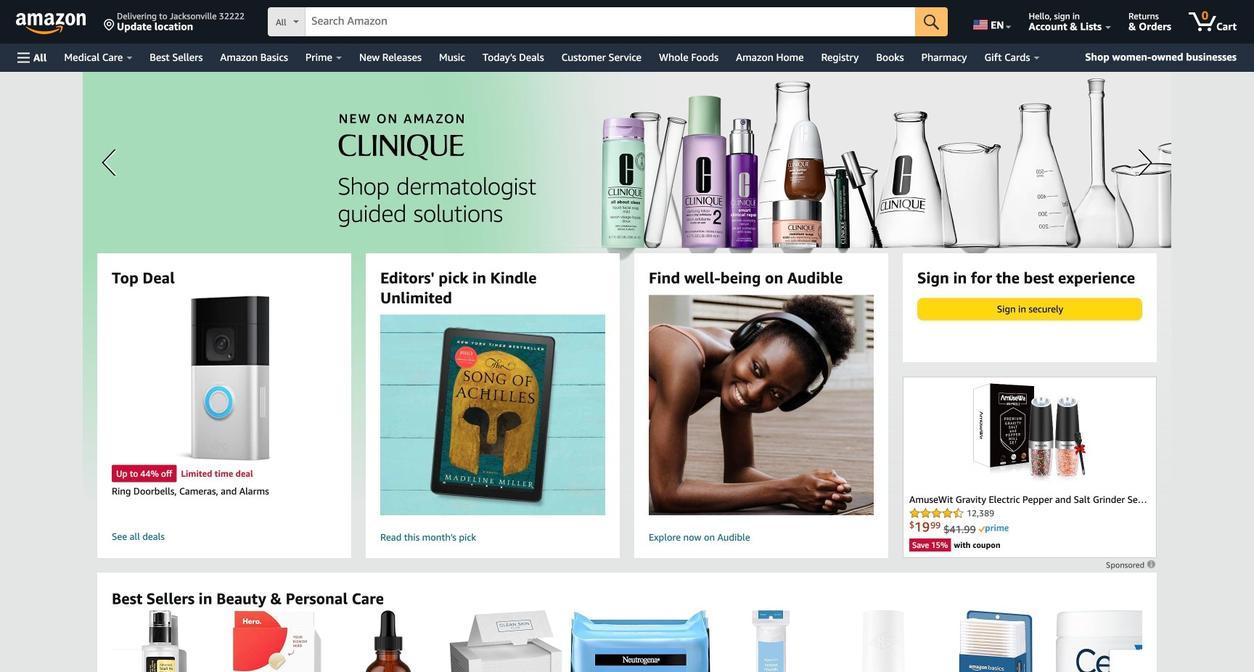 Task type: locate. For each thing, give the bounding box(es) containing it.
amazon basics hypoallergenic 100% cotton rounds, 100 count image
[[752, 610, 790, 672]]

sol de janeiro hair & body fragrance mist 90ml/3.0 fl oz. image
[[862, 610, 905, 672]]

list
[[112, 610, 1254, 672]]

editors' pick for march in kindle unlimited: the song of achilles by madeline miller image
[[368, 315, 618, 515]]

cosrx snail mucin 96% power repairing essence 3.38 fl.oz 100ml, hydrating serum for face with snail secretion filtrate... image
[[142, 610, 187, 672]]

None submit
[[915, 7, 948, 36]]

None search field
[[268, 7, 948, 38]]

cerave moisturizing cream | body and face moisturizer for dry skin | body cream with hyaluronic acid and ceramides |... image
[[1056, 610, 1179, 672]]

none search field inside navigation navigation
[[268, 7, 948, 38]]

hero cosmetics mighty patch™ original patch - hydrocolloid acne pimple patch for covering zits and blemishes, spot... image
[[232, 610, 322, 672]]

main content
[[0, 72, 1254, 672]]

new on amazon clinique - shop dermatologist guided solutions image
[[83, 72, 1171, 507]]

neutrogena cleansing fragrance free makeup remover face wipes, cleansing facial towelettes for waterproof makeup,... image
[[570, 610, 711, 672]]



Task type: vqa. For each thing, say whether or not it's contained in the screenshot.
en Link
no



Task type: describe. For each thing, give the bounding box(es) containing it.
ring doorbells, cameras, and alarms image
[[176, 295, 272, 462]]

Search Amazon text field
[[306, 8, 915, 36]]

mielle organics rosemary mint scalp & hair strengthening oil for all hair types, 2 ounce image
[[356, 610, 423, 672]]

navigation navigation
[[0, 0, 1254, 72]]

amazon image
[[16, 13, 86, 35]]

amazon basics cotton swabs, 500 count image
[[958, 610, 1033, 672]]

none submit inside search box
[[915, 7, 948, 36]]

a woman with headphones listens to audible. image
[[624, 295, 899, 515]]

clean skin club clean towels xl, 100% usda biobased face towel, disposable face towelette, makeup remover dry wipes,... image
[[449, 610, 562, 672]]



